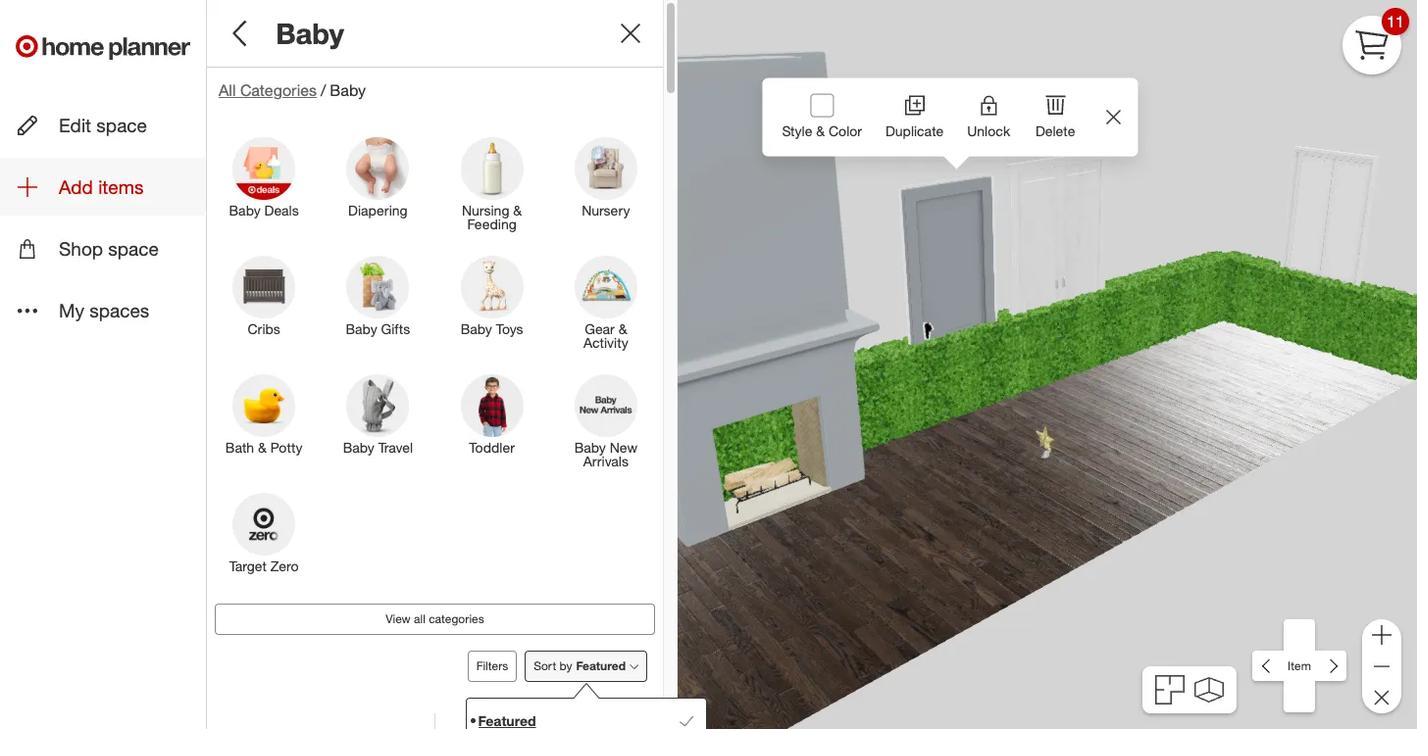 Task type: vqa. For each thing, say whether or not it's contained in the screenshot.
DUPLICATE
yes



Task type: describe. For each thing, give the bounding box(es) containing it.
0 horizontal spatial featured
[[478, 713, 536, 729]]

baby toys button
[[435, 255, 549, 359]]

unlock button
[[956, 78, 1022, 153]]

diapering button
[[321, 136, 435, 240]]

edit space button
[[0, 96, 206, 154]]

cribs image
[[233, 256, 295, 319]]

bath & potty button
[[207, 374, 321, 478]]

space for edit space
[[96, 114, 147, 136]]

add
[[59, 176, 93, 198]]

bath & potty image
[[233, 375, 295, 438]]

nursing
[[462, 202, 510, 219]]

delete
[[1036, 122, 1075, 139]]

target
[[229, 558, 267, 575]]

baby for baby travel
[[343, 440, 375, 456]]

bath & potty
[[225, 440, 303, 456]]

sort by featured
[[534, 659, 626, 674]]

travel
[[378, 440, 413, 456]]

move asset west by 6" image
[[1253, 651, 1285, 682]]

add items button
[[0, 158, 206, 216]]

1 horizontal spatial featured
[[576, 659, 626, 674]]

diapering image
[[347, 137, 409, 200]]

item
[[1288, 659, 1311, 674]]

gear
[[585, 321, 615, 338]]

view
[[386, 612, 411, 627]]

cribs
[[248, 321, 280, 338]]

potty
[[270, 440, 303, 456]]

filters button
[[468, 651, 517, 683]]

style
[[782, 122, 813, 139]]

toys
[[496, 321, 523, 338]]

duplicate
[[886, 122, 944, 139]]

nursing & feeding image
[[461, 137, 523, 200]]

add items
[[59, 176, 144, 198]]

categories
[[429, 612, 484, 627]]

& for potty
[[258, 440, 267, 456]]

my
[[59, 300, 84, 322]]

baby deals button
[[207, 136, 321, 240]]

nursing & feeding button
[[435, 136, 549, 240]]

activity
[[584, 335, 629, 351]]

edit
[[59, 114, 91, 136]]

11
[[1387, 11, 1405, 31]]

baby for baby deals
[[229, 202, 261, 219]]

style & color
[[782, 122, 862, 139]]

shop
[[59, 238, 103, 260]]

deals
[[264, 202, 299, 219]]

baby new arrivals
[[575, 440, 638, 470]]

my spaces button
[[0, 282, 206, 340]]

& for feeding
[[513, 202, 522, 219]]

zero
[[271, 558, 299, 575]]

my spaces
[[59, 300, 149, 322]]

cribs button
[[207, 255, 321, 359]]

baby for baby gifts
[[346, 321, 377, 338]]

baby gifts image
[[347, 256, 409, 319]]

nursery button
[[549, 136, 663, 240]]

diapering
[[348, 202, 408, 219]]

gear & activity button
[[549, 255, 663, 359]]

unlock
[[967, 122, 1011, 139]]

baby for baby toys
[[461, 321, 492, 338]]

items
[[98, 176, 144, 198]]

baby right /
[[330, 81, 366, 100]]

gear & activity
[[584, 321, 629, 351]]

delete button
[[1022, 78, 1089, 153]]



Task type: locate. For each thing, give the bounding box(es) containing it.
space for shop space
[[108, 238, 159, 260]]

front view button icon image
[[1194, 678, 1224, 704]]

all categories button
[[219, 80, 317, 102]]

& right style
[[816, 122, 825, 139]]

space right edit
[[96, 114, 147, 136]]

target zero button
[[207, 493, 321, 597]]

baby inside baby travel button
[[343, 440, 375, 456]]

style & color button
[[770, 78, 874, 157]]

target zero image
[[233, 494, 295, 556]]

baby gifts button
[[321, 255, 435, 359]]

duplicate button
[[874, 78, 956, 153]]

featured down the filters button
[[478, 713, 536, 729]]

& right the gear
[[619, 321, 627, 338]]

toddler image
[[461, 375, 523, 438]]

baby
[[276, 16, 344, 51], [330, 81, 366, 100], [229, 202, 261, 219], [346, 321, 377, 338], [461, 321, 492, 338], [343, 440, 375, 456], [575, 440, 606, 456]]

& right bath
[[258, 440, 267, 456]]

baby left toys
[[461, 321, 492, 338]]

edit space
[[59, 114, 147, 136]]

1 vertical spatial featured
[[478, 713, 536, 729]]

baby gifts
[[346, 321, 410, 338]]

baby toys image
[[461, 256, 523, 319]]

baby new arrivals button
[[549, 374, 663, 478]]

baby for baby
[[276, 16, 344, 51]]

baby inside baby toys button
[[461, 321, 492, 338]]

0 vertical spatial space
[[96, 114, 147, 136]]

/
[[321, 81, 326, 100]]

baby deals
[[229, 202, 299, 219]]

baby new arrivals image
[[575, 375, 638, 438]]

top view button icon image
[[1156, 676, 1185, 705]]

baby up /
[[276, 16, 344, 51]]

baby travel button
[[321, 374, 435, 478]]

all
[[219, 81, 236, 100]]

baby deals image
[[233, 137, 295, 200]]

filters
[[477, 659, 508, 674]]

space right shop
[[108, 238, 159, 260]]

nursery
[[582, 202, 630, 219]]

bath
[[225, 440, 254, 456]]

view all categories
[[386, 612, 484, 627]]

gifts
[[381, 321, 410, 338]]

featured
[[576, 659, 626, 674], [478, 713, 536, 729]]

nursery image
[[575, 137, 638, 200]]

1 vertical spatial space
[[108, 238, 159, 260]]

11 button
[[1343, 8, 1410, 75]]

categories
[[240, 81, 317, 100]]

gear & activity image
[[575, 256, 638, 319]]

baby left gifts
[[346, 321, 377, 338]]

toddler
[[469, 440, 515, 456]]

baby left travel
[[343, 440, 375, 456]]

home planner landing page image
[[16, 16, 190, 78]]

sort
[[534, 659, 556, 674]]

move asset east by 6" image
[[1315, 651, 1347, 682]]

baby inside baby deals button
[[229, 202, 261, 219]]

all categories / baby
[[219, 81, 366, 100]]

& for color
[[816, 122, 825, 139]]

featured right "by"
[[576, 659, 626, 674]]

0 vertical spatial featured
[[576, 659, 626, 674]]

featured link
[[478, 700, 694, 730]]

toddler button
[[435, 374, 549, 478]]

& inside gear & activity
[[619, 321, 627, 338]]

baby travel image
[[347, 375, 409, 438]]

& for activity
[[619, 321, 627, 338]]

nursing & feeding
[[462, 202, 522, 233]]

spaces
[[90, 300, 149, 322]]

baby for baby new arrivals
[[575, 440, 606, 456]]

baby left deals
[[229, 202, 261, 219]]

baby toys
[[461, 321, 523, 338]]

baby travel
[[343, 440, 413, 456]]

shop space
[[59, 238, 159, 260]]

baby inside baby gifts button
[[346, 321, 377, 338]]

space
[[96, 114, 147, 136], [108, 238, 159, 260]]

baby inside baby new arrivals
[[575, 440, 606, 456]]

& inside the nursing & feeding
[[513, 202, 522, 219]]

feeding
[[467, 216, 517, 233]]

target zero
[[229, 558, 299, 575]]

&
[[816, 122, 825, 139], [513, 202, 522, 219], [619, 321, 627, 338], [258, 440, 267, 456]]

baby left 'new'
[[575, 440, 606, 456]]

all
[[414, 612, 426, 627]]

color
[[829, 122, 862, 139]]

new
[[610, 440, 638, 456]]

view all categories button
[[215, 604, 655, 636]]

shop space button
[[0, 220, 206, 278]]

arrivals
[[583, 453, 629, 470]]

& right nursing
[[513, 202, 522, 219]]

by
[[560, 659, 572, 674]]



